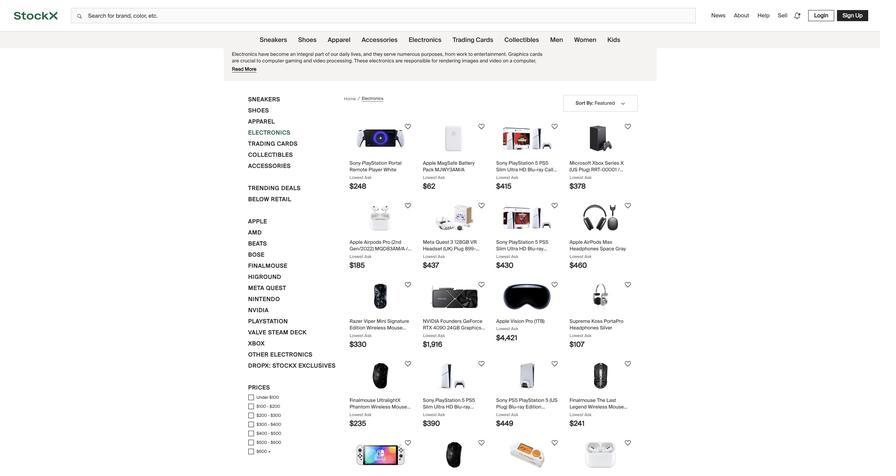 Task type: locate. For each thing, give the bounding box(es) containing it.
beats
[[248, 240, 267, 247]]

ask down supreme
[[585, 333, 592, 338]]

plug) down ray
[[469, 411, 480, 417]]

0 horizontal spatial sony
[[350, 160, 361, 166]]

0 horizontal spatial shoes
[[248, 107, 269, 114]]

of left our
[[325, 51, 330, 57]]

ask right rz01-
[[364, 333, 372, 338]]

follow image for $62
[[477, 122, 486, 131]]

quest for meta quest 3 128gb vr headset (uk) plug 899- 00581-01
[[436, 239, 449, 245]]

pro inside apple vision pro (1tb) lowest ask $4,421
[[525, 318, 533, 324]]

playstation inside sony playstation 5 ps5 slim ultra hd blu-ray edition console (us plug)
[[435, 397, 461, 403]]

playstation inside sony playstation portal remote player white lowest ask $248
[[362, 160, 387, 166]]

trading cards down electronics button
[[248, 140, 298, 147]]

sony playstation 5 ps5 slim ultra hd blu-ray edition console (us plug) image
[[430, 363, 478, 389]]

including inside electronics have become an integral part of our daily lives, and they serve numerous purposes, from work to entertainment. graphics cards are crucial to computer gaming and video processing. these electronics are responsible for rendering images and video on a computer, and they can enhance and improve visual quality. there are several popular graphics card manufacturers, including nvidia which has produced cards like the
[[468, 64, 488, 71]]

$500 up '$500 - $600'
[[271, 431, 281, 436]]

product category switcher element
[[0, 32, 880, 48]]

ask up $449
[[511, 412, 518, 418]]

notification unread icon image
[[792, 11, 802, 21]]

trading cards button
[[248, 139, 298, 151]]

like
[[269, 71, 276, 77]]

(us inside microsoft xbox series x (us plug) rrt-00001 / rrt-00024 black
[[570, 167, 578, 173]]

sony down "consoles"
[[453, 78, 465, 84]]

microsoft down play
[[494, 78, 515, 84]]

in
[[535, 71, 539, 77]]

/ right 00001
[[618, 167, 620, 173]]

$300 up $300 - $400
[[271, 413, 281, 418]]

- for $300
[[268, 422, 270, 427]]

collectibles up computer,
[[504, 36, 539, 44]]

ray
[[464, 404, 470, 410]]

1 vertical spatial xbox
[[248, 340, 265, 347]]

lowest ask $185
[[350, 254, 372, 270]]

accessories up "serve" in the left top of the page
[[362, 36, 398, 44]]

has left its
[[282, 84, 290, 91]]

1 horizontal spatial trading
[[453, 36, 474, 44]]

series
[[605, 160, 619, 166]]

0 vertical spatial cards
[[476, 36, 493, 44]]

and up produced on the left top
[[232, 64, 240, 71]]

1 vertical spatial finalmouse
[[350, 397, 376, 403]]

x
[[621, 160, 624, 166]]

$600 up +
[[271, 440, 281, 445]]

home link
[[344, 96, 356, 102]]

entertainment.
[[474, 51, 507, 57]]

0 vertical spatial including
[[468, 64, 488, 71]]

0 horizontal spatial of
[[325, 51, 330, 57]]

flipper zero portable multitool white image
[[503, 442, 552, 468]]

1 horizontal spatial edition
[[423, 411, 439, 417]]

2 horizontal spatial popular
[[518, 84, 535, 91]]

sneakers up become
[[260, 36, 287, 44]]

- up $300 - $400
[[268, 413, 270, 418]]

$500 - $600
[[257, 440, 281, 445]]

1 vertical spatial to
[[257, 58, 261, 64]]

ask up $460
[[585, 254, 592, 259]]

blu-
[[454, 404, 464, 410]]

advanced down the brands at the top left of the page
[[415, 84, 438, 91]]

1 vertical spatial advanced
[[415, 84, 438, 91]]

ask down mjwy3am/a
[[438, 175, 445, 180]]

men link
[[550, 32, 563, 48]]

sony playstation 5 ps5 slim ultra hd blu-ray edition console (us plug)
[[423, 397, 480, 417]]

are up read
[[232, 58, 239, 64]]

mouse up r3m1
[[387, 325, 402, 331]]

1 vertical spatial $600
[[257, 449, 267, 454]]

0 vertical spatial white
[[384, 167, 396, 173]]

ask inside lowest ask $415
[[511, 175, 518, 180]]

0 horizontal spatial accessories
[[248, 162, 291, 169]]

work
[[457, 51, 467, 57]]

sony inside . gaming consoles allow you to play video games in high resolution with advanced graphics. some of the most popular gaming console brands include sony playstation, microsoft xbox, and nintendo. each brand has its own unique features, including exclusive games and advanced graphics capabilities, making them popular among gamers.
[[453, 78, 465, 84]]

to inside . gaming consoles allow you to play video games in high resolution with advanced graphics. some of the most popular gaming console brands include sony playstation, microsoft xbox, and nintendo. each brand has its own unique features, including exclusive games and advanced graphics capabilities, making them popular among gamers.
[[489, 71, 494, 77]]

rrt-
[[591, 167, 602, 173], [570, 173, 581, 180]]

meta inside meta quest 3 128gb vr headset (uk) plug 899- 00581-01
[[423, 239, 434, 245]]

black/blue
[[376, 411, 401, 417]]

2 headphones from the top
[[570, 325, 599, 331]]

1 vertical spatial graphics
[[461, 325, 481, 331]]

ask inside apple airpods max headphones space gray lowest ask $460
[[585, 254, 592, 259]]

help link
[[755, 9, 772, 22]]

quest for meta quest
[[266, 284, 286, 292]]

electronics
[[369, 58, 394, 64]]

1 vertical spatial cards
[[277, 140, 298, 147]]

trading inside product category switcher element
[[453, 36, 474, 44]]

2 horizontal spatial to
[[489, 71, 494, 77]]

electronics up dropx: stockx exclusives
[[270, 351, 313, 358]]

quest inside 'button'
[[266, 284, 286, 292]]

0 vertical spatial shoes
[[298, 36, 317, 44]]

1 horizontal spatial gaming
[[382, 78, 399, 84]]

0 vertical spatial $300
[[271, 413, 281, 418]]

quest
[[436, 239, 449, 245], [266, 284, 286, 292]]

sony inside sony playstation 5 ps5 slim ultra hd blu-ray edition console (us plug)
[[423, 397, 434, 403]]

finalmouse up higround
[[248, 262, 288, 269]]

lowest inside lowest ask $437
[[423, 254, 437, 259]]

white down portal on the top left of page
[[384, 167, 396, 173]]

- up '$500 - $600'
[[268, 431, 270, 436]]

$400
[[271, 422, 281, 427], [257, 431, 267, 436]]

electronics inside button
[[270, 351, 313, 358]]

ask up the $378
[[585, 175, 592, 180]]

ask inside supreme koss portapro headphones silver lowest ask $107
[[585, 333, 592, 338]]

$248
[[350, 182, 366, 191]]

follow image for $235
[[404, 360, 412, 368]]

rrt- up black
[[591, 167, 602, 173]]

1 horizontal spatial plug)
[[579, 167, 590, 173]]

0 vertical spatial meta
[[423, 239, 434, 245]]

2530-
[[462, 331, 476, 338]]

numerous
[[397, 51, 420, 57]]

- down under $100
[[267, 404, 269, 409]]

lowest down headset
[[423, 254, 437, 259]]

1 vertical spatial including
[[345, 84, 366, 91]]

sign
[[843, 12, 854, 19]]

899-
[[465, 246, 476, 252]]

1 vertical spatial edition
[[423, 411, 439, 417]]

video up nvidia
[[489, 58, 502, 64]]

are down the these
[[356, 64, 364, 71]]

lowest up $185
[[350, 254, 363, 259]]

meta
[[423, 239, 434, 245], [248, 284, 264, 292]]

allow
[[467, 71, 479, 77]]

trading inside button
[[248, 140, 275, 147]]

1 horizontal spatial (us
[[570, 167, 578, 173]]

0 vertical spatial quest
[[436, 239, 449, 245]]

0 horizontal spatial $500
[[257, 440, 267, 445]]

follow image for $449
[[551, 360, 559, 368]]

ask inside lowest ask $185
[[364, 254, 372, 259]]

brand
[[267, 84, 281, 91]]

apple inside apple airpods pro (2nd gen/2022) mqd83am/a / mqd83zm/a white
[[350, 239, 363, 245]]

ask inside lowest ask $390
[[438, 412, 445, 418]]

plug) inside microsoft xbox series x (us plug) rrt-00001 / rrt-00024 black
[[579, 167, 590, 173]]

1 horizontal spatial sony
[[423, 397, 434, 403]]

headphones for $107
[[570, 325, 599, 331]]

amd
[[248, 229, 262, 236]]

the right like
[[278, 71, 285, 77]]

apple airpods max headphones space gray image
[[577, 205, 625, 231]]

several
[[365, 64, 381, 71]]

electronics inside home / electronics
[[362, 96, 384, 101]]

apple magsafe battery pack mjwy3am/a lowest ask $62
[[423, 160, 475, 191]]

has inside electronics have become an integral part of our daily lives, and they serve numerous purposes, from work to entertainment. graphics cards are crucial to computer gaming and video processing. these electronics are responsible for rendering images and video on a computer, and they can enhance and improve visual quality. there are several popular graphics card manufacturers, including nvidia which has produced cards like the
[[519, 64, 527, 71]]

of inside electronics have become an integral part of our daily lives, and they serve numerous purposes, from work to entertainment. graphics cards are crucial to computer gaming and video processing. these electronics are responsible for rendering images and video on a computer, and they can enhance and improve visual quality. there are several popular graphics card manufacturers, including nvidia which has produced cards like the
[[325, 51, 330, 57]]

news
[[711, 12, 726, 19]]

apple for ask
[[570, 239, 583, 245]]

- for $500
[[268, 440, 270, 445]]

electronics
[[232, 34, 289, 49], [409, 36, 442, 44], [232, 51, 257, 57], [362, 96, 384, 101], [248, 129, 291, 136], [270, 351, 313, 358]]

1 vertical spatial /
[[618, 167, 620, 173]]

0 vertical spatial to
[[468, 51, 473, 57]]

ask down ultra
[[438, 412, 445, 418]]

they down crucial
[[242, 64, 251, 71]]

sony up slim
[[423, 397, 434, 403]]

playstation for ray
[[435, 397, 461, 403]]

5
[[462, 397, 465, 403]]

finalmouse up phantom
[[350, 397, 376, 403]]

kids
[[608, 36, 620, 44]]

them
[[505, 84, 517, 91]]

wireless inside "finalmouse ultralightx phantom wireless mouse 121 x 57mm black/blue"
[[371, 404, 391, 410]]

-
[[267, 404, 269, 409], [268, 413, 270, 418], [268, 422, 270, 427], [268, 431, 270, 436], [268, 440, 270, 445]]

popular down electronics
[[382, 64, 399, 71]]

trending deals
[[248, 184, 301, 192]]

0 vertical spatial trading cards
[[453, 36, 493, 44]]

$300 - $400
[[257, 422, 281, 427]]

1 horizontal spatial apparel
[[328, 36, 351, 44]]

0 vertical spatial xbox
[[592, 160, 604, 166]]

rendering
[[439, 58, 461, 64]]

pro left (1tb)
[[525, 318, 533, 324]]

popular up exclusive
[[363, 78, 381, 84]]

space
[[600, 246, 614, 252]]

0 vertical spatial the
[[278, 71, 285, 77]]

and down in
[[530, 78, 539, 84]]

lowest
[[350, 175, 363, 180], [423, 175, 437, 180], [496, 175, 510, 180], [570, 175, 584, 180], [350, 254, 363, 259], [423, 254, 437, 259], [496, 254, 510, 259], [570, 254, 584, 259], [496, 326, 510, 332], [350, 333, 363, 338], [423, 333, 437, 338], [570, 333, 584, 338], [350, 412, 363, 418], [423, 412, 437, 418], [496, 412, 510, 418], [570, 412, 584, 418]]

apparel inside product category switcher element
[[328, 36, 351, 44]]

electronics up crucial
[[232, 51, 257, 57]]

follow image
[[477, 122, 486, 131], [551, 122, 559, 131], [624, 122, 632, 131], [477, 281, 486, 289], [404, 439, 412, 447], [477, 439, 486, 447]]

apple for $62
[[423, 160, 436, 166]]

1 vertical spatial collectibles
[[248, 151, 293, 158]]

1 vertical spatial has
[[282, 84, 290, 91]]

apple inside apple magsafe battery pack mjwy3am/a lowest ask $62
[[423, 160, 436, 166]]

accessories inside product category switcher element
[[362, 36, 398, 44]]

nvidia
[[489, 64, 504, 71]]

0 vertical spatial collectibles
[[504, 36, 539, 44]]

/ inside apple airpods pro (2nd gen/2022) mqd83am/a / mqd83zm/a white
[[406, 246, 408, 252]]

lowest ask $430
[[496, 254, 518, 270]]

the
[[278, 71, 285, 77], [342, 78, 350, 84]]

lowest inside supreme koss portapro headphones silver lowest ask $107
[[570, 333, 584, 338]]

1 horizontal spatial the
[[342, 78, 350, 84]]

and
[[363, 51, 372, 57], [303, 58, 312, 64], [480, 58, 488, 64], [232, 64, 240, 71], [283, 64, 291, 71], [530, 78, 539, 84], [406, 84, 414, 91]]

apple left vision
[[496, 318, 509, 324]]

nvidia founders geforce rtx 4090 24gb graphics card 900-1g136-2530-000 image
[[430, 284, 478, 310]]

lowest inside lowest ask $241
[[570, 412, 584, 418]]

lowest inside lowest ask $378
[[570, 175, 584, 180]]

microsoft up 00024 at the top of the page
[[570, 160, 591, 166]]

0 horizontal spatial plug)
[[469, 411, 480, 417]]

of up 'features,'
[[337, 78, 341, 84]]

2 vertical spatial popular
[[518, 84, 535, 91]]

trading up "work"
[[453, 36, 474, 44]]

lowest inside lowest ask $235
[[350, 412, 363, 418]]

1 vertical spatial trading
[[248, 140, 275, 147]]

nvidia up the rtx
[[423, 318, 439, 324]]

2 horizontal spatial sony
[[453, 78, 465, 84]]

0 vertical spatial wireless
[[367, 325, 386, 331]]

1 horizontal spatial to
[[468, 51, 473, 57]]

graphics down responsible
[[401, 64, 420, 71]]

edition up rz01-
[[350, 325, 365, 331]]

mqd83am/a
[[375, 246, 405, 252]]

silver
[[600, 325, 612, 331]]

quest down higround button at the bottom left of page
[[266, 284, 286, 292]]

24gb
[[447, 325, 460, 331]]

exclusives
[[299, 362, 336, 369]]

valve
[[248, 329, 266, 336]]

gaming inside . gaming consoles allow you to play video games in high resolution with advanced graphics. some of the most popular gaming console brands include sony playstation, microsoft xbox, and nintendo. each brand has its own unique features, including exclusive games and advanced graphics capabilities, making them popular among gamers.
[[382, 78, 399, 84]]

1 vertical spatial playstation
[[435, 397, 461, 403]]

they up electronics
[[373, 51, 383, 57]]

video inside . gaming consoles allow you to play video games in high resolution with advanced graphics. some of the most popular gaming console brands include sony playstation, microsoft xbox, and nintendo. each brand has its own unique features, including exclusive games and advanced graphics capabilities, making them popular among gamers.
[[505, 71, 517, 77]]

lowest inside lowest ask $330
[[350, 333, 363, 338]]

finalmouse inside "finalmouse ultralightx phantom wireless mouse 121 x 57mm black/blue"
[[350, 397, 376, 403]]

lowest inside lowest ask $449
[[496, 412, 510, 418]]

1 horizontal spatial graphics
[[439, 84, 458, 91]]

1 horizontal spatial they
[[373, 51, 383, 57]]

1 headphones from the top
[[570, 246, 599, 252]]

0 horizontal spatial to
[[257, 58, 261, 64]]

0 horizontal spatial the
[[278, 71, 285, 77]]

sony playstation 5 ps5 slim ultra hd blu-ray marvel's spider-man 2 console (us plug) cfi-2000 image
[[503, 205, 552, 231]]

0 horizontal spatial apparel
[[248, 118, 275, 125]]

supreme
[[570, 318, 590, 324]]

pro
[[383, 239, 390, 245], [525, 318, 533, 324]]

lowest down phantom
[[350, 412, 363, 418]]

0 horizontal spatial trading
[[248, 140, 275, 147]]

0 vertical spatial has
[[519, 64, 527, 71]]

apple magsafe battery pack mjwy3am/a image
[[430, 126, 478, 152]]

0 horizontal spatial quest
[[266, 284, 286, 292]]

xbox up 00001
[[592, 160, 604, 166]]

ps5
[[466, 397, 475, 403]]

0 vertical spatial playstation
[[362, 160, 387, 166]]

0 horizontal spatial rrt-
[[570, 173, 581, 180]]

resolution
[[243, 78, 265, 84]]

0 vertical spatial $100
[[269, 395, 279, 400]]

video down which
[[505, 71, 517, 77]]

sony inside sony playstation portal remote player white lowest ask $248
[[350, 160, 361, 166]]

including inside . gaming consoles allow you to play video games in high resolution with advanced graphics. some of the most popular gaming console brands include sony playstation, microsoft xbox, and nintendo. each brand has its own unique features, including exclusive games and advanced graphics capabilities, making them popular among gamers.
[[345, 84, 366, 91]]

cards inside button
[[277, 140, 298, 147]]

1 vertical spatial of
[[337, 78, 341, 84]]

ask down player
[[364, 175, 372, 180]]

nvidia inside nvidia founders geforce rtx 4090 24gb graphics card 900-1g136-2530- 000
[[423, 318, 439, 324]]

headphones for ask
[[570, 246, 599, 252]]

1 vertical spatial meta
[[248, 284, 264, 292]]

exclusive
[[367, 84, 388, 91]]

cards down electronics button
[[277, 140, 298, 147]]

follow image
[[404, 122, 412, 131], [404, 202, 412, 210], [477, 202, 486, 210], [551, 202, 559, 210], [624, 202, 632, 210], [404, 281, 412, 289], [551, 281, 559, 289], [624, 281, 632, 289], [404, 360, 412, 368], [477, 360, 486, 368], [551, 360, 559, 368], [624, 360, 632, 368], [551, 439, 559, 447], [624, 439, 632, 447]]

and down console
[[406, 84, 414, 91]]

apple airpods pro magsafe (2021) mlwk3am/a image
[[577, 442, 625, 468]]

ask inside lowest ask $235
[[364, 412, 372, 418]]

0 vertical spatial rrt-
[[591, 167, 602, 173]]

nintendo.
[[232, 84, 254, 91]]

0 vertical spatial mouse
[[387, 325, 402, 331]]

lowest down remote
[[350, 175, 363, 180]]

$200 up $200 - $300
[[270, 404, 280, 409]]

1 horizontal spatial /
[[406, 246, 408, 252]]

playstation up player
[[362, 160, 387, 166]]

ask inside "lowest ask $430"
[[511, 254, 518, 259]]

wireless up black/blue
[[371, 404, 391, 410]]

popular down xbox,
[[518, 84, 535, 91]]

0 horizontal spatial graphics
[[401, 64, 420, 71]]

0 vertical spatial plug)
[[579, 167, 590, 173]]

$185
[[350, 261, 365, 270]]

(us up lowest ask $378
[[570, 167, 578, 173]]

graphics inside . gaming consoles allow you to play video games in high resolution with advanced graphics. some of the most popular gaming console brands include sony playstation, microsoft xbox, and nintendo. each brand has its own unique features, including exclusive games and advanced graphics capabilities, making them popular among gamers.
[[439, 84, 458, 91]]

electronics inside product category switcher element
[[409, 36, 442, 44]]

apple up pack
[[423, 160, 436, 166]]

lowest up $330
[[350, 333, 363, 338]]

lowest ask $437
[[423, 254, 445, 270]]

- for $100
[[267, 404, 269, 409]]

00581-
[[423, 252, 439, 259]]

collectibles down trading cards button
[[248, 151, 293, 158]]

- down $400 - $500
[[268, 440, 270, 445]]

1 horizontal spatial nvidia
[[423, 318, 439, 324]]

1 horizontal spatial accessories
[[362, 36, 398, 44]]

- for $400
[[268, 431, 270, 436]]

2 horizontal spatial video
[[505, 71, 517, 77]]

1 vertical spatial sony
[[350, 160, 361, 166]]

video
[[313, 58, 325, 64], [489, 58, 502, 64], [505, 71, 517, 77]]

apple up gen/2022)
[[350, 239, 363, 245]]

- for $200
[[268, 413, 270, 418]]

/ right mqd83am/a
[[406, 246, 408, 252]]

follow image for $330
[[404, 281, 412, 289]]

$100 up "$100 - $200"
[[269, 395, 279, 400]]

nvidia for nvidia
[[248, 307, 269, 314]]

the inside . gaming consoles allow you to play video games in high resolution with advanced graphics. some of the most popular gaming console brands include sony playstation, microsoft xbox, and nintendo. each brand has its own unique features, including exclusive games and advanced graphics capabilities, making them popular among gamers.
[[342, 78, 350, 84]]

1 vertical spatial apparel
[[248, 118, 275, 125]]

0 vertical spatial cards
[[530, 51, 543, 57]]

quality.
[[326, 64, 341, 71]]

rrt- up the $378
[[570, 173, 581, 180]]

cards inside product category switcher element
[[476, 36, 493, 44]]

headphones inside apple airpods max headphones space gray lowest ask $460
[[570, 246, 599, 252]]

0 vertical spatial graphics
[[401, 64, 420, 71]]

apple inside apple airpods max headphones space gray lowest ask $460
[[570, 239, 583, 245]]

up
[[855, 12, 863, 19]]

0 vertical spatial $500
[[271, 431, 281, 436]]

collectibles inside product category switcher element
[[504, 36, 539, 44]]

meta for meta quest
[[248, 284, 264, 292]]

ultra
[[434, 404, 445, 410]]

1 vertical spatial pro
[[525, 318, 533, 324]]

white down mqd83am/a
[[380, 252, 393, 259]]

quest inside meta quest 3 128gb vr headset (uk) plug 899- 00581-01
[[436, 239, 449, 245]]

pro for $4,421
[[525, 318, 533, 324]]

1 horizontal spatial $400
[[271, 422, 281, 427]]

$100
[[269, 395, 279, 400], [257, 404, 266, 409]]

lowest inside apple vision pro (1tb) lowest ask $4,421
[[496, 326, 510, 332]]

advanced up its
[[277, 78, 299, 84]]

0 horizontal spatial playstation
[[362, 160, 387, 166]]

$449
[[496, 419, 513, 428]]

meta inside 'button'
[[248, 284, 264, 292]]

1 vertical spatial mouse
[[392, 404, 407, 410]]

shoes button
[[248, 106, 269, 117]]

apple left airpods
[[570, 239, 583, 245]]

$100 down under
[[257, 404, 266, 409]]

0 horizontal spatial microsoft
[[494, 78, 515, 84]]

login
[[814, 12, 828, 19]]

nintendo switch  (oled) hegskaaaa usz white image
[[356, 442, 405, 468]]

$460
[[570, 261, 587, 270]]

ask down gen/2022)
[[364, 254, 372, 259]]

$300 down $200 - $300
[[257, 422, 267, 427]]

pro inside apple airpods pro (2nd gen/2022) mqd83am/a / mqd83zm/a white
[[383, 239, 390, 245]]

follow image for $1,916
[[477, 281, 486, 289]]

$400 down $300 - $400
[[257, 431, 267, 436]]

0 vertical spatial sony
[[453, 78, 465, 84]]

0 horizontal spatial games
[[389, 84, 405, 91]]

electronics down exclusive
[[362, 96, 384, 101]]

apparel up our
[[328, 36, 351, 44]]

0 vertical spatial accessories
[[362, 36, 398, 44]]

headphones inside supreme koss portapro headphones silver lowest ask $107
[[570, 325, 599, 331]]

to up images at the top of page
[[468, 51, 473, 57]]

lowest up the $378
[[570, 175, 584, 180]]

follow image for $437
[[477, 202, 486, 210]]

video down part
[[313, 58, 325, 64]]

$600 left +
[[257, 449, 267, 454]]

games up xbox,
[[518, 71, 534, 77]]

stockx logo image
[[14, 12, 57, 20]]

collectibles
[[504, 36, 539, 44], [248, 151, 293, 158]]

nvidia button
[[248, 306, 269, 317]]

follow image for $248
[[404, 122, 412, 131]]

$500
[[271, 431, 281, 436], [257, 440, 267, 445]]

lowest up $4,421
[[496, 326, 510, 332]]

read
[[232, 66, 244, 72]]

0 horizontal spatial they
[[242, 64, 251, 71]]

1 horizontal spatial of
[[337, 78, 341, 84]]

0 vertical spatial sneakers
[[260, 36, 287, 44]]

1 horizontal spatial are
[[356, 64, 364, 71]]

0 vertical spatial of
[[325, 51, 330, 57]]

sony
[[453, 78, 465, 84], [350, 160, 361, 166], [423, 397, 434, 403]]

ask up $430
[[511, 254, 518, 259]]

graphics up computer,
[[508, 51, 529, 57]]

the left 'most'
[[342, 78, 350, 84]]

3
[[450, 239, 453, 245]]

lowest up $415
[[496, 175, 510, 180]]

$4,421
[[496, 333, 517, 342]]

meta for meta quest 3 128gb vr headset (uk) plug 899- 00581-01
[[423, 239, 434, 245]]

mouse inside "razer viper mini signature edition wireless mouse rz01-04410100-r3m1"
[[387, 325, 402, 331]]

electronics up purposes, on the top
[[409, 36, 442, 44]]

0 vertical spatial gaming
[[285, 58, 302, 64]]

gaming inside electronics have become an integral part of our daily lives, and they serve numerous purposes, from work to entertainment. graphics cards are crucial to computer gaming and video processing. these electronics are responsible for rendering images and video on a computer, and they can enhance and improve visual quality. there are several popular graphics card manufacturers, including nvidia which has produced cards like the
[[285, 58, 302, 64]]

ask inside apple magsafe battery pack mjwy3am/a lowest ask $62
[[438, 175, 445, 180]]

1 horizontal spatial meta
[[423, 239, 434, 245]]

to
[[468, 51, 473, 57], [257, 58, 261, 64], [489, 71, 494, 77]]

accessories link
[[362, 32, 398, 48]]

0 vertical spatial apparel
[[328, 36, 351, 44]]

become
[[270, 51, 289, 57]]

edition inside sony playstation 5 ps5 slim ultra hd blu-ray edition console (us plug)
[[423, 411, 439, 417]]

meta quest 3 128gb vr headset (uk) plug 899- 00581-01
[[423, 239, 477, 259]]

1 horizontal spatial trading cards
[[453, 36, 493, 44]]

0 horizontal spatial gaming
[[285, 58, 302, 64]]

edition down slim
[[423, 411, 439, 417]]

- down $200 - $300
[[268, 422, 270, 427]]

lowest inside apple magsafe battery pack mjwy3am/a lowest ask $62
[[423, 175, 437, 180]]



Task type: vqa. For each thing, say whether or not it's contained in the screenshot.


Task type: describe. For each thing, give the bounding box(es) containing it.
white inside sony playstation portal remote player white lowest ask $248
[[384, 167, 396, 173]]

by
[[587, 100, 592, 106]]

finalmouse for finalmouse
[[248, 262, 288, 269]]

playstation for $248
[[362, 160, 387, 166]]

sneakers inside product category switcher element
[[260, 36, 287, 44]]

1 vertical spatial games
[[389, 84, 405, 91]]

and down entertainment.
[[480, 58, 488, 64]]

gamers.
[[249, 91, 267, 97]]

sony playstation portal remote player white image
[[356, 126, 405, 152]]

04410100-
[[363, 331, 388, 338]]

retail
[[271, 195, 291, 203]]

beats button
[[248, 239, 267, 250]]

$430
[[496, 261, 513, 270]]

responsible
[[404, 58, 430, 64]]

its
[[291, 84, 296, 91]]

ultralightx
[[377, 397, 401, 403]]

0 horizontal spatial xbox
[[248, 340, 265, 347]]

follow image for $415
[[551, 122, 559, 131]]

ask inside lowest ask $378
[[585, 175, 592, 180]]

lowest inside lowest ask $185
[[350, 254, 363, 259]]

prices
[[248, 384, 270, 391]]

128gb
[[454, 239, 469, 245]]

0 horizontal spatial collectibles
[[248, 151, 293, 158]]

electronics down apparel button
[[248, 129, 291, 136]]

mouse inside "finalmouse ultralightx phantom wireless mouse 121 x 57mm black/blue"
[[392, 404, 407, 410]]

sign up button
[[837, 10, 868, 21]]

1 vertical spatial $100
[[257, 404, 266, 409]]

pack
[[423, 167, 434, 173]]

1 vertical spatial trading cards
[[248, 140, 298, 147]]

(1tb)
[[534, 318, 545, 324]]

1 vertical spatial $400
[[257, 431, 267, 436]]

pro for /
[[383, 239, 390, 245]]

popular inside electronics have become an integral part of our daily lives, and they serve numerous purposes, from work to entertainment. graphics cards are crucial to computer gaming and video processing. these electronics are responsible for rendering images and video on a computer, and they can enhance and improve visual quality. there are several popular graphics card manufacturers, including nvidia which has produced cards like the
[[382, 64, 399, 71]]

(us inside sony playstation 5 ps5 slim ultra hd blu-ray edition console (us plug)
[[460, 411, 468, 417]]

1 vertical spatial they
[[242, 64, 251, 71]]

vr
[[470, 239, 477, 245]]

consoles
[[446, 71, 466, 77]]

electronics have become an integral part of our daily lives, and they serve numerous purposes, from work to entertainment. graphics cards are crucial to computer gaming and video processing. these electronics are responsible for rendering images and video on a computer, and they can enhance and improve visual quality. there are several popular graphics card manufacturers, including nvidia which has produced cards like the
[[232, 51, 543, 77]]

microsoft xbox series x (us plug) rrt-00001 / rrt-00024 black image
[[577, 126, 625, 152]]

follow image for $185
[[404, 202, 412, 210]]

an
[[290, 51, 296, 57]]

1 horizontal spatial $600
[[271, 440, 281, 445]]

razer viper mini signature edition wireless mouse rz01-04410100-r3m1 image
[[356, 284, 405, 310]]

under $100
[[257, 395, 279, 400]]

brands
[[419, 78, 435, 84]]

follow image for $107
[[624, 281, 632, 289]]

lowest ask $415
[[496, 175, 518, 191]]

graphics inside nvidia founders geforce rtx 4090 24gb graphics card 900-1g136-2530- 000
[[461, 325, 481, 331]]

lowest inside "lowest ask $430"
[[496, 254, 510, 259]]

finalmouse ultralightx phantom wireless mouse 121 x 57mm black/blue
[[350, 397, 407, 417]]

shoes inside product category switcher element
[[298, 36, 317, 44]]

$400 - $500
[[257, 431, 281, 436]]

apple airpods pro (2nd gen/2022) mqd83am/a / mqd83zm/a white image
[[356, 205, 405, 231]]

finalmouse for finalmouse ultralightx phantom wireless mouse 121 x 57mm black/blue
[[350, 397, 376, 403]]

vision
[[511, 318, 524, 324]]

1 vertical spatial popular
[[363, 78, 381, 84]]

apple vision pro (1tb) image
[[503, 284, 552, 310]]

ask inside lowest ask $241
[[585, 412, 592, 418]]

of inside . gaming consoles allow you to play video games in high resolution with advanced graphics. some of the most popular gaming console brands include sony playstation, microsoft xbox, and nintendo. each brand has its own unique features, including exclusive games and advanced graphics capabilities, making them popular among gamers.
[[337, 78, 341, 84]]

stockx logo link
[[0, 0, 71, 31]]

ask inside sony playstation portal remote player white lowest ask $248
[[364, 175, 372, 180]]

$378
[[570, 182, 586, 191]]

0 horizontal spatial advanced
[[277, 78, 299, 84]]

$200 - $300
[[257, 413, 281, 418]]

1 horizontal spatial cards
[[530, 51, 543, 57]]

follow image for $378
[[624, 122, 632, 131]]

lowest inside sony playstation portal remote player white lowest ask $248
[[350, 175, 363, 180]]

remote
[[350, 167, 367, 173]]

ask inside lowest ask $1,916
[[438, 333, 445, 338]]

1 vertical spatial $300
[[257, 422, 267, 427]]

supreme koss portapro headphones silver image
[[577, 284, 625, 310]]

x
[[357, 411, 360, 417]]

sony ps5 playstation 5 (us plug) blu-ray edition console 3005718 white cfi-1115a/cfi-1015a/cfi-1215a image
[[503, 363, 552, 389]]

more
[[245, 66, 256, 72]]

(uk)
[[443, 246, 453, 252]]

sony for $248
[[350, 160, 361, 166]]

$62
[[423, 182, 435, 191]]

graphics inside electronics have become an integral part of our daily lives, and they serve numerous purposes, from work to entertainment. graphics cards are crucial to computer gaming and video processing. these electronics are responsible for rendering images and video on a computer, and they can enhance and improve visual quality. there are several popular graphics card manufacturers, including nvidia which has produced cards like the
[[401, 64, 420, 71]]

1 vertical spatial sneakers
[[248, 96, 280, 103]]

$107
[[570, 340, 585, 349]]

lowest inside lowest ask $1,916
[[423, 333, 437, 338]]

ask inside lowest ask $437
[[438, 254, 445, 259]]

founders
[[440, 318, 462, 324]]

1 horizontal spatial video
[[489, 58, 502, 64]]

and up the these
[[363, 51, 372, 57]]

electronics inside electronics have become an integral part of our daily lives, and they serve numerous purposes, from work to entertainment. graphics cards are crucial to computer gaming and video processing. these electronics are responsible for rendering images and video on a computer, and they can enhance and improve visual quality. there are several popular graphics card manufacturers, including nvidia which has produced cards like the
[[232, 51, 257, 57]]

sort
[[576, 100, 585, 106]]

follow image for $390
[[477, 360, 486, 368]]

follow image for $4,421
[[551, 281, 559, 289]]

trending
[[248, 184, 280, 192]]

lowest ask $449
[[496, 412, 518, 428]]

1 vertical spatial shoes
[[248, 107, 269, 114]]

card
[[423, 331, 434, 338]]

lowest inside apple airpods max headphones space gray lowest ask $460
[[570, 254, 584, 259]]

razer viper mini signature edition wireless mouse rz01-04410100-r3m1
[[350, 318, 409, 338]]

deals
[[281, 184, 301, 192]]

meta quest 3 128gb vr headset (uk) plug 899-00581-01 image
[[430, 205, 478, 231]]

0 horizontal spatial video
[[313, 58, 325, 64]]

$415
[[496, 182, 512, 191]]

shoes link
[[298, 32, 317, 48]]

electronics button
[[248, 128, 291, 139]]

below retail
[[248, 195, 291, 203]]

lowest ask $378
[[570, 175, 592, 191]]

sell
[[778, 12, 787, 19]]

edition inside "razer viper mini signature edition wireless mouse rz01-04410100-r3m1"
[[350, 325, 365, 331]]

has inside . gaming consoles allow you to play video games in high resolution with advanced graphics. some of the most popular gaming console brands include sony playstation, microsoft xbox, and nintendo. each brand has its own unique features, including exclusive games and advanced graphics capabilities, making them popular among gamers.
[[282, 84, 290, 91]]

ask inside lowest ask $330
[[364, 333, 372, 338]]

below
[[248, 195, 269, 203]]

0 vertical spatial $400
[[271, 422, 281, 427]]

$1,916
[[423, 340, 442, 349]]

on
[[503, 58, 509, 64]]

apple inside apple vision pro (1tb) lowest ask $4,421
[[496, 318, 509, 324]]

unique
[[308, 84, 323, 91]]

wireless inside "razer viper mini signature edition wireless mouse rz01-04410100-r3m1"
[[367, 325, 386, 331]]

stockx
[[272, 362, 297, 369]]

sony for ray
[[423, 397, 434, 403]]

collectibles link
[[504, 32, 539, 48]]

0 vertical spatial $200
[[270, 404, 280, 409]]

finalmouse button
[[248, 262, 288, 273]]

apple for mqd83zm/a
[[350, 239, 363, 245]]

1 vertical spatial cards
[[255, 71, 268, 77]]

there
[[342, 64, 355, 71]]

help
[[758, 12, 770, 19]]

graphics inside electronics have become an integral part of our daily lives, and they serve numerous purposes, from work to entertainment. graphics cards are crucial to computer gaming and video processing. these electronics are responsible for rendering images and video on a computer, and they can enhance and improve visual quality. there are several popular graphics card manufacturers, including nvidia which has produced cards like the
[[508, 51, 529, 57]]

electronics up 'have'
[[232, 34, 289, 49]]

Search... search field
[[71, 8, 696, 23]]

sign up
[[843, 12, 863, 19]]

apple up amd
[[248, 218, 267, 225]]

valve steam deck button
[[248, 328, 307, 339]]

plug) inside sony playstation 5 ps5 slim ultra hd blu-ray edition console (us plug)
[[469, 411, 480, 417]]

2 horizontal spatial are
[[395, 58, 403, 64]]

amd button
[[248, 228, 262, 239]]

nvidia for nvidia founders geforce rtx 4090 24gb graphics card 900-1g136-2530- 000
[[423, 318, 439, 324]]

signature
[[387, 318, 409, 324]]

apple button
[[248, 217, 267, 228]]

higround button
[[248, 273, 281, 284]]

which
[[505, 64, 518, 71]]

console
[[440, 411, 459, 417]]

sony playstation 5 ps5 slim ultra hd blu-ray call of duty modern warfare iii console (us plug) 1000037795 image
[[503, 126, 552, 152]]

$330
[[350, 340, 367, 349]]

finalmouse the last legend wireless mouse (centerpiece founders edition access card included) black image
[[577, 363, 625, 389]]

0 vertical spatial they
[[373, 51, 383, 57]]

portal
[[388, 160, 402, 166]]

0 horizontal spatial are
[[232, 58, 239, 64]]

the inside electronics have become an integral part of our daily lives, and they serve numerous purposes, from work to entertainment. graphics cards are crucial to computer gaming and video processing. these electronics are responsible for rendering images and video on a computer, and they can enhance and improve visual quality. there are several popular graphics card manufacturers, including nvidia which has produced cards like the
[[278, 71, 285, 77]]

1 horizontal spatial $300
[[271, 413, 281, 418]]

enhance
[[262, 64, 282, 71]]

0 horizontal spatial $600
[[257, 449, 267, 454]]

1 horizontal spatial rrt-
[[591, 167, 602, 173]]

airpods
[[584, 239, 602, 245]]

1 vertical spatial rrt-
[[570, 173, 581, 180]]

microsoft inside . gaming consoles allow you to play video games in high resolution with advanced graphics. some of the most popular gaming console brands include sony playstation, microsoft xbox, and nintendo. each brand has its own unique features, including exclusive games and advanced graphics capabilities, making them popular among gamers.
[[494, 78, 515, 84]]

have
[[258, 51, 269, 57]]

. gaming consoles allow you to play video games in high resolution with advanced graphics. some of the most popular gaming console brands include sony playstation, microsoft xbox, and nintendo. each brand has its own unique features, including exclusive games and advanced graphics capabilities, making them popular among gamers.
[[232, 71, 539, 97]]

electronics link
[[409, 32, 442, 48]]

trading cards inside product category switcher element
[[453, 36, 493, 44]]

include
[[436, 78, 452, 84]]

below retail button
[[248, 195, 291, 206]]

valve steam deck
[[248, 329, 307, 336]]

ask inside lowest ask $449
[[511, 412, 518, 418]]

follow image for $430
[[551, 202, 559, 210]]

capabilities,
[[459, 84, 486, 91]]

trending deals button
[[248, 184, 301, 195]]

playstation,
[[466, 78, 492, 84]]

(2nd
[[392, 239, 401, 245]]

finalmouse ultralightx guardian wireless mouse 121 x 57mm black/gold image
[[430, 442, 478, 468]]

1 horizontal spatial games
[[518, 71, 534, 77]]

lowest inside lowest ask $390
[[423, 412, 437, 418]]

razer
[[350, 318, 363, 324]]

lowest inside lowest ask $415
[[496, 175, 510, 180]]

/ inside microsoft xbox series x (us plug) rrt-00001 / rrt-00024 black
[[618, 167, 620, 173]]

gray
[[616, 246, 626, 252]]

microsoft inside microsoft xbox series x (us plug) rrt-00001 / rrt-00024 black
[[570, 160, 591, 166]]

sneakers link
[[260, 32, 287, 48]]

1 vertical spatial $500
[[257, 440, 267, 445]]

and down integral
[[303, 58, 312, 64]]

0 horizontal spatial $200
[[257, 413, 267, 418]]

higround
[[248, 273, 281, 280]]

$600 +
[[257, 449, 271, 454]]

serve
[[384, 51, 396, 57]]

finalmouse ultralightx phantom wireless mouse 121 x 57mm black/blue image
[[356, 363, 405, 389]]

ask inside apple vision pro (1tb) lowest ask $4,421
[[511, 326, 518, 332]]

1 vertical spatial accessories
[[248, 162, 291, 169]]

xbox inside microsoft xbox series x (us plug) rrt-00001 / rrt-00024 black
[[592, 160, 604, 166]]

dropx:
[[248, 362, 271, 369]]

other electronics button
[[248, 350, 313, 361]]

white inside apple airpods pro (2nd gen/2022) mqd83am/a / mqd83zm/a white
[[380, 252, 393, 259]]

0 horizontal spatial /
[[358, 95, 360, 102]]

and left improve
[[283, 64, 291, 71]]

apparel button
[[248, 117, 275, 128]]

you
[[480, 71, 488, 77]]

follow image for $241
[[624, 360, 632, 368]]

follow image for $460
[[624, 202, 632, 210]]

play
[[495, 71, 504, 77]]

among
[[232, 91, 248, 97]]

black
[[597, 173, 610, 180]]



